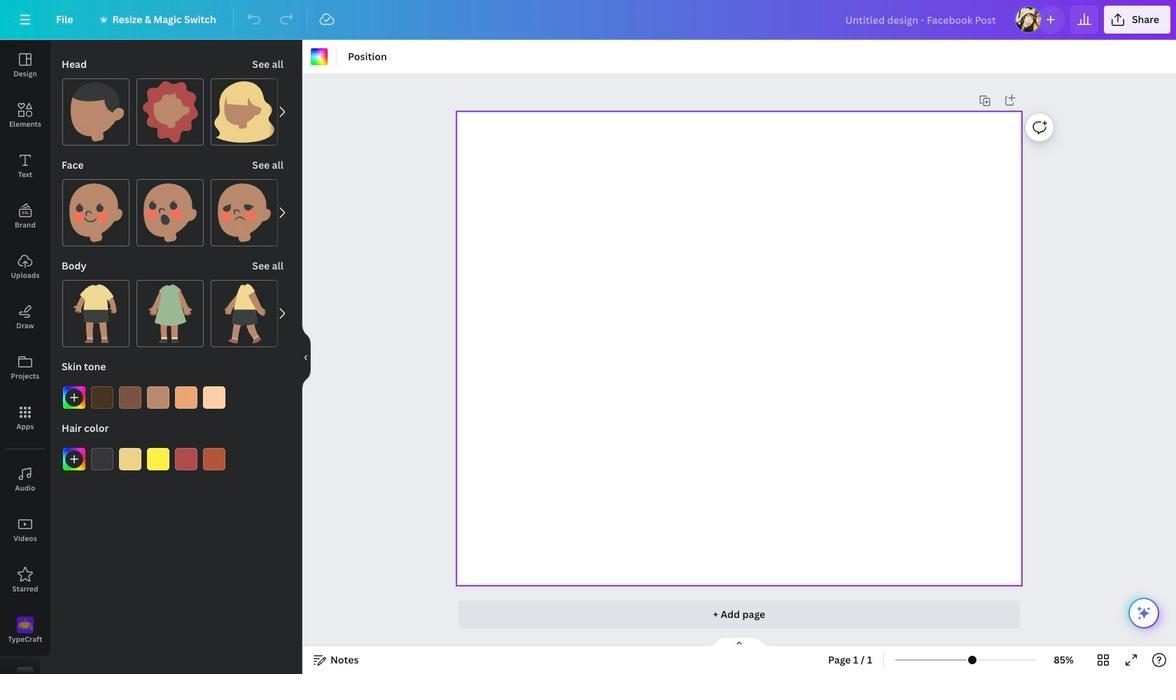 Task type: locate. For each thing, give the bounding box(es) containing it.
#efd28a image
[[119, 448, 141, 471]]

#bb886b image
[[147, 387, 170, 409], [147, 387, 170, 409]]

side panel tab list
[[0, 40, 50, 675]]

#eca576 image
[[175, 387, 198, 409]]

Design title text field
[[835, 6, 1009, 34]]

#af4b4c image
[[175, 448, 198, 471], [175, 448, 198, 471]]

#efd28a image
[[119, 448, 141, 471]]

#ffcea9 image
[[203, 387, 226, 409], [203, 387, 226, 409]]

#343738 image
[[91, 448, 113, 471]]

add a new color image
[[63, 387, 85, 409], [63, 387, 85, 409], [63, 448, 85, 471], [63, 448, 85, 471]]

hide image
[[302, 324, 311, 391]]

#47331f image
[[91, 387, 113, 409], [91, 387, 113, 409]]

#7a5342 image
[[119, 387, 141, 409]]



Task type: vqa. For each thing, say whether or not it's contained in the screenshot.
second Add a new color image from the bottom of the page
yes



Task type: describe. For each thing, give the bounding box(es) containing it.
#b2553a image
[[203, 448, 226, 471]]

#b2553a image
[[203, 448, 226, 471]]

main menu bar
[[0, 0, 1177, 40]]

#fff144 image
[[147, 448, 170, 471]]

#fff144 image
[[147, 448, 170, 471]]

#343738 image
[[91, 448, 113, 471]]

#ffffff image
[[311, 48, 328, 65]]

#7a5342 image
[[119, 387, 141, 409]]

#eca576 image
[[175, 387, 198, 409]]

show pages image
[[706, 637, 773, 648]]

character builder image
[[0, 656, 50, 675]]

canva assistant image
[[1136, 605, 1153, 622]]

Zoom button
[[1042, 649, 1087, 672]]



